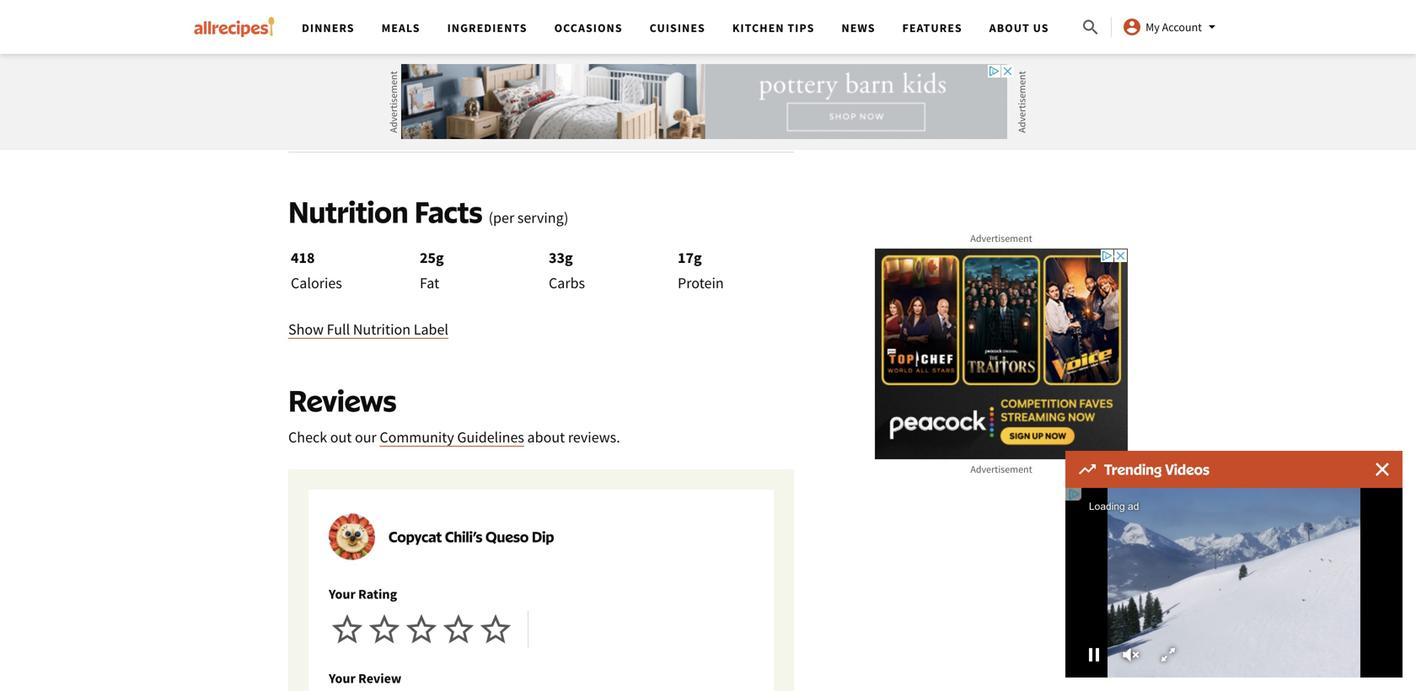 Task type: locate. For each thing, give the bounding box(es) containing it.
i
[[374, 83, 378, 98]]

occasions
[[555, 20, 623, 35]]

nutrition up 418
[[288, 193, 409, 230]]

copycat
[[389, 528, 442, 546]]

studios
[[441, 17, 479, 30]]

trending image
[[1079, 465, 1096, 475]]

ingredients
[[447, 20, 528, 35]]

your review
[[329, 670, 402, 687]]

copycat chili's queso dip
[[389, 528, 554, 546]]

1 vertical spatial nutrition
[[353, 320, 411, 339]]

kitchen tips
[[733, 20, 815, 35]]

my
[[1146, 19, 1160, 35]]

dotdash meredith food studios
[[324, 17, 479, 30]]

your left rating
[[329, 586, 356, 603]]

label
[[414, 320, 449, 339]]

occasions link
[[555, 20, 623, 35]]

kitchen tips link
[[733, 20, 815, 35]]

video player application
[[1066, 488, 1403, 678]]

1 vertical spatial your
[[329, 670, 356, 687]]

418 calories
[[291, 248, 342, 292]]

17g protein
[[678, 248, 724, 292]]

cuisines link
[[650, 20, 706, 35]]

account image
[[1122, 17, 1143, 37]]

your
[[329, 586, 356, 603], [329, 670, 356, 687]]

our
[[355, 428, 377, 447]]

print
[[642, 83, 679, 98]]

my account button
[[1122, 17, 1223, 37]]

serving)
[[518, 208, 569, 227]]

tips
[[788, 20, 815, 35]]

ingredients link
[[447, 20, 528, 35]]

show
[[288, 320, 324, 339]]

nutrition
[[288, 193, 409, 230], [353, 320, 411, 339]]

advertisement element
[[875, 0, 1128, 131], [401, 64, 1015, 140], [875, 249, 1128, 460]]

your for your rating
[[329, 586, 356, 603]]

trending
[[1105, 460, 1162, 479]]

1 your from the top
[[329, 586, 356, 603]]

made
[[381, 83, 414, 98]]

0 vertical spatial your
[[329, 586, 356, 603]]

0 vertical spatial nutrition
[[288, 193, 409, 230]]

community guidelines link
[[380, 428, 524, 447]]

(per
[[489, 208, 515, 227]]

videos
[[1165, 460, 1210, 479]]

nutrition inside button
[[353, 320, 411, 339]]

trending videos
[[1105, 460, 1210, 479]]

reviews
[[288, 382, 397, 419]]

search image
[[1081, 17, 1101, 38]]

caret_down image
[[1202, 17, 1223, 37]]

nutrition right full
[[353, 320, 411, 339]]

2 your from the top
[[329, 670, 356, 687]]

full
[[327, 320, 350, 339]]

navigation
[[288, 0, 1081, 54]]

protein
[[678, 273, 724, 292]]

your left the review in the bottom of the page
[[329, 670, 356, 687]]

your rating
[[329, 586, 397, 603]]

kitchen
[[733, 20, 785, 35]]

about
[[990, 20, 1030, 35]]



Task type: vqa. For each thing, say whether or not it's contained in the screenshot.
find
no



Task type: describe. For each thing, give the bounding box(es) containing it.
meals link
[[382, 20, 420, 35]]

community
[[380, 428, 454, 447]]

i made it button
[[288, 71, 535, 111]]

food
[[414, 17, 439, 30]]

33g
[[549, 248, 573, 267]]

check out our community guidelines about reviews.
[[288, 428, 620, 447]]

418
[[291, 248, 315, 267]]

out
[[330, 428, 352, 447]]

news
[[842, 20, 876, 35]]

dinners link
[[302, 20, 355, 35]]

review
[[358, 670, 402, 687]]

features
[[903, 20, 963, 35]]

spoon image
[[433, 82, 449, 99]]

news link
[[842, 20, 876, 35]]

print button
[[548, 71, 794, 111]]

my account
[[1146, 19, 1202, 35]]

calories
[[291, 273, 342, 292]]

about us link
[[990, 20, 1050, 35]]

nutrition facts (per serving)
[[288, 193, 569, 230]]

about us
[[990, 20, 1050, 35]]

print image
[[682, 82, 699, 99]]

chili's
[[445, 528, 483, 546]]

unmute button group
[[1113, 643, 1150, 668]]

account
[[1163, 19, 1202, 35]]

show full nutrition label
[[288, 320, 449, 339]]

show full nutrition label button
[[288, 318, 449, 341]]

dip
[[532, 528, 554, 546]]

your for your review
[[329, 670, 356, 687]]

navigation containing dinners
[[288, 0, 1081, 54]]

meredith
[[367, 17, 412, 30]]

facts
[[415, 193, 483, 230]]

rating
[[358, 586, 397, 603]]

home image
[[194, 17, 275, 37]]

25g fat
[[420, 248, 444, 292]]

about
[[528, 428, 565, 447]]

features link
[[903, 20, 963, 35]]

25g
[[420, 248, 444, 267]]

meals
[[382, 20, 420, 35]]

carbs
[[549, 273, 585, 292]]

dinners
[[302, 20, 355, 35]]

it
[[417, 83, 429, 98]]

guidelines
[[457, 428, 524, 447]]

close image
[[1376, 463, 1390, 476]]

reviews.
[[568, 428, 620, 447]]

us
[[1034, 20, 1050, 35]]

queso
[[486, 528, 529, 546]]

cuisines
[[650, 20, 706, 35]]

check
[[288, 428, 327, 447]]

i made it
[[374, 83, 429, 98]]

17g
[[678, 248, 702, 267]]

33g carbs
[[549, 248, 585, 292]]

fat
[[420, 273, 439, 292]]

dotdash
[[324, 17, 365, 30]]



